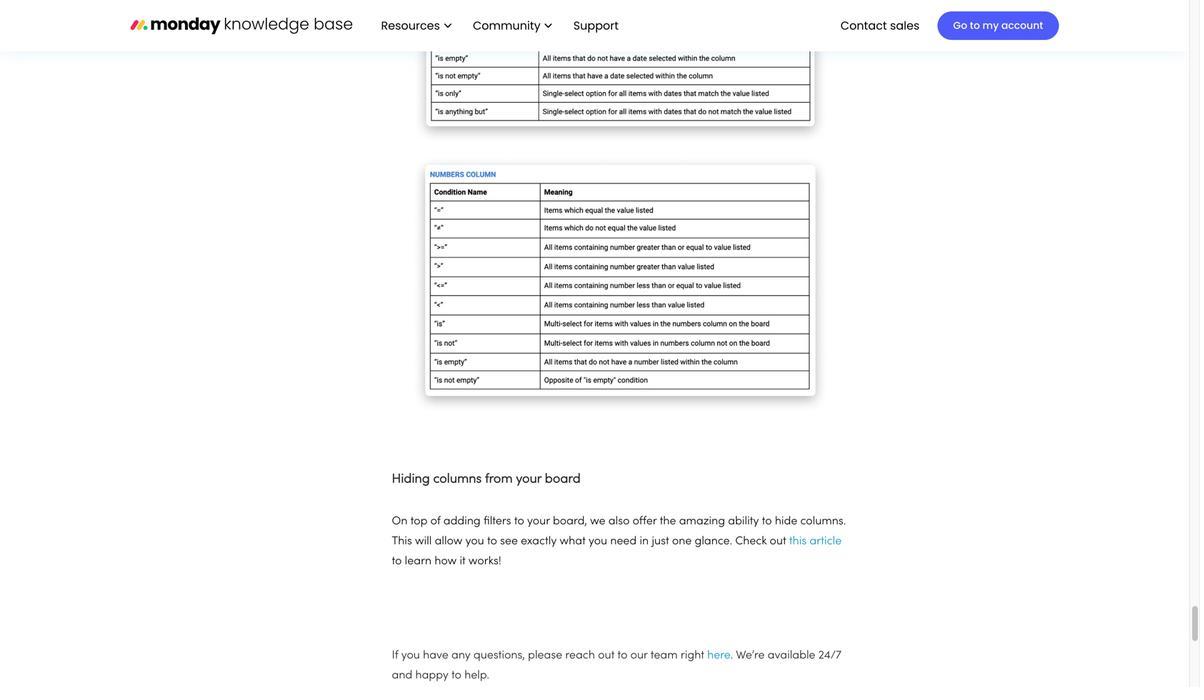Task type: describe. For each thing, give the bounding box(es) containing it.
to left see
[[487, 537, 497, 548]]

available
[[768, 651, 815, 662]]

hiding
[[392, 474, 430, 486]]

right
[[681, 651, 704, 662]]

support
[[573, 17, 619, 33]]

what
[[560, 537, 586, 548]]

help.
[[464, 671, 489, 682]]

board,
[[553, 517, 587, 528]]

will
[[415, 537, 432, 548]]

your inside on top of adding filters to your board, we also offer the amazing ability to hide columns. this will allow you to see exactly what you need in just one glance. check out
[[527, 517, 550, 528]]

out inside on top of adding filters to your board, we also offer the amazing ability to hide columns. this will allow you to see exactly what you need in just one glance. check out
[[770, 537, 786, 548]]

from
[[485, 474, 513, 486]]

board
[[545, 474, 581, 486]]

glance.
[[695, 537, 732, 548]]

contact sales link
[[833, 13, 927, 38]]

adding
[[443, 517, 481, 528]]

allow
[[435, 537, 462, 548]]

learn
[[405, 557, 432, 568]]

resources link
[[374, 13, 459, 38]]

to left our
[[617, 651, 627, 662]]

this
[[392, 537, 412, 548]]

contact sales
[[841, 17, 920, 33]]

ability
[[728, 517, 759, 528]]

to inside main element
[[970, 19, 980, 33]]

2 horizontal spatial you
[[589, 537, 607, 548]]

contact
[[841, 17, 887, 33]]

to down this
[[392, 557, 402, 568]]

one
[[672, 537, 692, 548]]

image_2__36_.png image
[[413, 0, 828, 144]]

community
[[473, 17, 541, 33]]

the
[[660, 517, 676, 528]]

0 horizontal spatial you
[[401, 651, 420, 662]]

my
[[983, 19, 999, 33]]

this article link
[[789, 537, 842, 548]]

works!
[[469, 557, 501, 568]]

columns.
[[800, 517, 846, 528]]

monday.com logo image
[[130, 10, 353, 40]]

main element
[[367, 0, 1059, 51]]

hide
[[775, 517, 797, 528]]

this
[[789, 537, 807, 548]]

this article
[[789, 537, 842, 548]]

we're
[[736, 651, 765, 662]]



Task type: locate. For each thing, give the bounding box(es) containing it.
any
[[451, 651, 471, 662]]

1 horizontal spatial you
[[465, 537, 484, 548]]

account
[[1001, 19, 1043, 33]]

exactly
[[521, 537, 557, 548]]

your up 'exactly'
[[527, 517, 550, 528]]

to right 'go'
[[970, 19, 980, 33]]

1 horizontal spatial out
[[770, 537, 786, 548]]

your
[[516, 474, 541, 486], [527, 517, 550, 528]]

questions,
[[474, 651, 525, 662]]

here link
[[707, 651, 730, 662]]

see
[[500, 537, 518, 548]]

article
[[810, 537, 842, 548]]

.
[[730, 651, 733, 662]]

to right filters
[[514, 517, 524, 528]]

here
[[707, 651, 730, 662]]

team
[[651, 651, 678, 662]]

offer
[[633, 517, 657, 528]]

your right the from
[[516, 474, 541, 486]]

need
[[610, 537, 637, 548]]

please
[[528, 651, 562, 662]]

amazing
[[679, 517, 725, 528]]

to inside the . we're available 24/7 and happy to help.
[[451, 671, 461, 682]]

you down we
[[589, 537, 607, 548]]

to left help. at left bottom
[[451, 671, 461, 682]]

resources
[[381, 17, 440, 33]]

to learn how it works!
[[392, 557, 501, 568]]

you
[[465, 537, 484, 548], [589, 537, 607, 548], [401, 651, 420, 662]]

filters
[[484, 517, 511, 528]]

list containing resources
[[367, 0, 630, 51]]

and
[[392, 671, 412, 682]]

we
[[590, 517, 605, 528]]

community link
[[466, 13, 559, 38]]

happy
[[415, 671, 448, 682]]

0 horizontal spatial out
[[598, 651, 614, 662]]

of
[[430, 517, 440, 528]]

you right if
[[401, 651, 420, 662]]

how
[[435, 557, 457, 568]]

out right reach
[[598, 651, 614, 662]]

if you have any questions, please reach out to our team right here
[[392, 651, 730, 662]]

0 vertical spatial out
[[770, 537, 786, 548]]

you up the works!
[[465, 537, 484, 548]]

out left this
[[770, 537, 786, 548]]

image_2__35_.png image
[[412, 156, 829, 414]]

on
[[392, 517, 407, 528]]

have
[[423, 651, 448, 662]]

reach
[[565, 651, 595, 662]]

in
[[640, 537, 649, 548]]

just
[[652, 537, 669, 548]]

. we're available 24/7 and happy to help.
[[392, 651, 841, 682]]

columns
[[433, 474, 482, 486]]

hiding columns from your board
[[392, 474, 581, 486]]

support link
[[566, 13, 630, 38], [573, 17, 623, 33]]

go to my account link
[[937, 11, 1059, 40]]

also
[[608, 517, 630, 528]]

go
[[953, 19, 967, 33]]

if
[[392, 651, 398, 662]]

to left hide
[[762, 517, 772, 528]]

to
[[970, 19, 980, 33], [514, 517, 524, 528], [762, 517, 772, 528], [487, 537, 497, 548], [392, 557, 402, 568], [617, 651, 627, 662], [451, 671, 461, 682]]

list
[[367, 0, 630, 51]]

it
[[460, 557, 466, 568]]

top
[[410, 517, 427, 528]]

on top of adding filters to your board, we also offer the amazing ability to hide columns. this will allow you to see exactly what you need in just one glance. check out
[[392, 517, 846, 548]]

1 vertical spatial out
[[598, 651, 614, 662]]

out
[[770, 537, 786, 548], [598, 651, 614, 662]]

24/7
[[818, 651, 841, 662]]

our
[[630, 651, 648, 662]]

0 vertical spatial your
[[516, 474, 541, 486]]

sales
[[890, 17, 920, 33]]

check
[[735, 537, 767, 548]]

1 vertical spatial your
[[527, 517, 550, 528]]

go to my account
[[953, 19, 1043, 33]]



Task type: vqa. For each thing, say whether or not it's contained in the screenshot.
CHECK
yes



